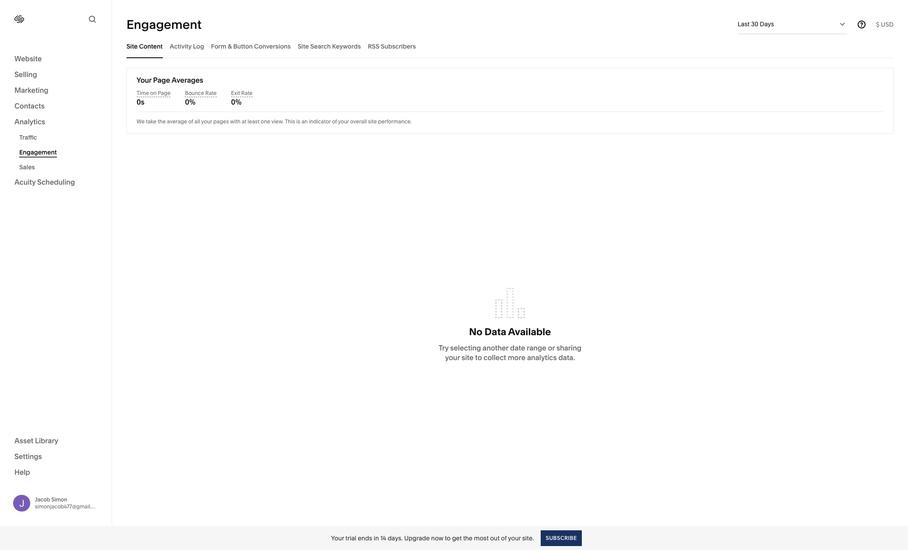 Task type: locate. For each thing, give the bounding box(es) containing it.
tab list containing site content
[[127, 34, 894, 58]]

1 horizontal spatial your
[[331, 535, 344, 543]]

traffic link
[[19, 130, 102, 145]]

0 horizontal spatial 0%
[[185, 98, 196, 106]]

2 rate from the left
[[241, 90, 253, 96]]

2 0% from the left
[[231, 98, 242, 106]]

sharing
[[557, 344, 582, 353]]

last 30 days button
[[738, 14, 848, 34]]

tab list
[[127, 34, 894, 58]]

the right "get"
[[464, 535, 473, 543]]

rate for bounce rate 0%
[[206, 90, 217, 96]]

rate for exit rate 0%
[[241, 90, 253, 96]]

site content
[[127, 42, 163, 50]]

an
[[302, 118, 308, 125]]

of
[[188, 118, 193, 125], [332, 118, 337, 125], [501, 535, 507, 543]]

rate
[[206, 90, 217, 96], [241, 90, 253, 96]]

to
[[476, 353, 482, 362], [445, 535, 451, 543]]

website
[[14, 54, 42, 63]]

site for site search keywords
[[298, 42, 309, 50]]

engagement down traffic
[[19, 149, 57, 156]]

30
[[752, 20, 759, 28]]

0 horizontal spatial of
[[188, 118, 193, 125]]

0 vertical spatial to
[[476, 353, 482, 362]]

no data available
[[470, 326, 551, 338]]

site inside site content 'button'
[[127, 42, 138, 50]]

library
[[35, 437, 58, 445]]

engagement
[[127, 17, 202, 32], [19, 149, 57, 156]]

1 0% from the left
[[185, 98, 196, 106]]

upgrade
[[405, 535, 430, 543]]

site right overall
[[368, 118, 377, 125]]

0%
[[185, 98, 196, 106], [231, 98, 242, 106]]

1 horizontal spatial site
[[298, 42, 309, 50]]

0% inside bounce rate 0%
[[185, 98, 196, 106]]

scheduling
[[37, 178, 75, 187]]

2 site from the left
[[298, 42, 309, 50]]

page up on
[[153, 76, 170, 85]]

your right all
[[201, 118, 212, 125]]

sales link
[[19, 160, 102, 175]]

contacts link
[[14, 101, 97, 112]]

selecting
[[451, 344, 481, 353]]

one
[[261, 118, 270, 125]]

jacob simon simonjacob477@gmail.com
[[35, 497, 103, 510]]

0% inside exit rate 0%
[[231, 98, 242, 106]]

rate inside bounce rate 0%
[[206, 90, 217, 96]]

of right out
[[501, 535, 507, 543]]

rss subscribers button
[[368, 34, 416, 58]]

acuity scheduling link
[[14, 177, 97, 188]]

0 horizontal spatial the
[[158, 118, 166, 125]]

content
[[139, 42, 163, 50]]

contacts
[[14, 102, 45, 110]]

the right take
[[158, 118, 166, 125]]

1 horizontal spatial the
[[464, 535, 473, 543]]

your left overall
[[338, 118, 349, 125]]

rate right exit
[[241, 90, 253, 96]]

1 vertical spatial site
[[462, 353, 474, 362]]

site
[[127, 42, 138, 50], [298, 42, 309, 50]]

1 horizontal spatial of
[[332, 118, 337, 125]]

view.
[[272, 118, 284, 125]]

site.
[[523, 535, 534, 543]]

0 horizontal spatial rate
[[206, 90, 217, 96]]

site left content
[[127, 42, 138, 50]]

sales
[[19, 163, 35, 171]]

log
[[193, 42, 204, 50]]

trial
[[346, 535, 357, 543]]

rate inside exit rate 0%
[[241, 90, 253, 96]]

site left search
[[298, 42, 309, 50]]

your trial ends in 14 days. upgrade now to get the most out of your site.
[[331, 535, 534, 543]]

your
[[137, 76, 152, 85], [331, 535, 344, 543]]

rate right bounce
[[206, 90, 217, 96]]

subscribe button
[[541, 531, 582, 547]]

to left "get"
[[445, 535, 451, 543]]

to down selecting
[[476, 353, 482, 362]]

0 horizontal spatial site
[[368, 118, 377, 125]]

1 horizontal spatial rate
[[241, 90, 253, 96]]

form
[[211, 42, 227, 50]]

bounce rate 0%
[[185, 90, 217, 106]]

1 horizontal spatial to
[[476, 353, 482, 362]]

try selecting another date range or sharing your site to collect more analytics data.
[[439, 344, 582, 362]]

0 horizontal spatial engagement
[[19, 149, 57, 156]]

your page averages
[[137, 76, 203, 85]]

1 site from the left
[[127, 42, 138, 50]]

rss subscribers
[[368, 42, 416, 50]]

2 horizontal spatial of
[[501, 535, 507, 543]]

is
[[297, 118, 301, 125]]

your for your page averages
[[137, 76, 152, 85]]

1 vertical spatial your
[[331, 535, 344, 543]]

selling
[[14, 70, 37, 79]]

1 horizontal spatial 0%
[[231, 98, 242, 106]]

simonjacob477@gmail.com
[[35, 504, 103, 510]]

site search keywords button
[[298, 34, 361, 58]]

0 horizontal spatial site
[[127, 42, 138, 50]]

1 vertical spatial to
[[445, 535, 451, 543]]

site search keywords
[[298, 42, 361, 50]]

page right on
[[158, 90, 171, 96]]

subscribe
[[546, 535, 577, 542]]

0 vertical spatial page
[[153, 76, 170, 85]]

page
[[153, 76, 170, 85], [158, 90, 171, 96]]

pages
[[214, 118, 229, 125]]

now
[[432, 535, 444, 543]]

1 vertical spatial engagement
[[19, 149, 57, 156]]

0% for exit rate 0%
[[231, 98, 242, 106]]

0 vertical spatial site
[[368, 118, 377, 125]]

marketing link
[[14, 85, 97, 96]]

selling link
[[14, 70, 97, 80]]

overall
[[350, 118, 367, 125]]

your down try
[[446, 353, 460, 362]]

0% down bounce
[[185, 98, 196, 106]]

0% down exit
[[231, 98, 242, 106]]

your up time
[[137, 76, 152, 85]]

of left all
[[188, 118, 193, 125]]

on
[[150, 90, 157, 96]]

settings link
[[14, 452, 97, 462]]

site inside site search keywords button
[[298, 42, 309, 50]]

all
[[195, 118, 200, 125]]

0 vertical spatial your
[[137, 76, 152, 85]]

1 vertical spatial page
[[158, 90, 171, 96]]

your left trial
[[331, 535, 344, 543]]

0 horizontal spatial your
[[137, 76, 152, 85]]

last
[[738, 20, 750, 28]]

try
[[439, 344, 449, 353]]

of right the indicator
[[332, 118, 337, 125]]

1 horizontal spatial site
[[462, 353, 474, 362]]

we
[[137, 118, 145, 125]]

1 rate from the left
[[206, 90, 217, 96]]

engagement up content
[[127, 17, 202, 32]]

data
[[485, 326, 507, 338]]

or
[[548, 344, 555, 353]]

out
[[490, 535, 500, 543]]

1 horizontal spatial engagement
[[127, 17, 202, 32]]

your for your trial ends in 14 days. upgrade now to get the most out of your site.
[[331, 535, 344, 543]]

site down selecting
[[462, 353, 474, 362]]

$ usd
[[877, 20, 894, 28]]

1 vertical spatial the
[[464, 535, 473, 543]]

asset library link
[[14, 436, 97, 447]]

averages
[[172, 76, 203, 85]]

asset library
[[14, 437, 58, 445]]

performance.
[[378, 118, 412, 125]]



Task type: vqa. For each thing, say whether or not it's contained in the screenshot.


Task type: describe. For each thing, give the bounding box(es) containing it.
acuity scheduling
[[14, 178, 75, 187]]

keywords
[[332, 42, 361, 50]]

available
[[509, 326, 551, 338]]

indicator
[[309, 118, 331, 125]]

site inside 'try selecting another date range or sharing your site to collect more analytics data.'
[[462, 353, 474, 362]]

bounce
[[185, 90, 204, 96]]

page inside time on page 0s
[[158, 90, 171, 96]]

simon
[[51, 497, 67, 503]]

get
[[452, 535, 462, 543]]

settings
[[14, 452, 42, 461]]

another
[[483, 344, 509, 353]]

0s
[[137, 98, 145, 106]]

subscribers
[[381, 42, 416, 50]]

in
[[374, 535, 379, 543]]

your left site.
[[508, 535, 521, 543]]

collect
[[484, 353, 507, 362]]

exit
[[231, 90, 240, 96]]

traffic
[[19, 134, 37, 142]]

0% for bounce rate 0%
[[185, 98, 196, 106]]

take
[[146, 118, 157, 125]]

0 vertical spatial engagement
[[127, 17, 202, 32]]

least
[[248, 118, 260, 125]]

marketing
[[14, 86, 48, 95]]

help link
[[14, 468, 30, 477]]

most
[[474, 535, 489, 543]]

0 vertical spatial the
[[158, 118, 166, 125]]

search
[[311, 42, 331, 50]]

0 horizontal spatial to
[[445, 535, 451, 543]]

$
[[877, 20, 880, 28]]

form & button conversions button
[[211, 34, 291, 58]]

activity log
[[170, 42, 204, 50]]

site content button
[[127, 34, 163, 58]]

no
[[470, 326, 483, 338]]

site for site content
[[127, 42, 138, 50]]

average
[[167, 118, 187, 125]]

date
[[511, 344, 526, 353]]

with
[[230, 118, 241, 125]]

analytics
[[528, 353, 557, 362]]

conversions
[[254, 42, 291, 50]]

more
[[508, 353, 526, 362]]

at
[[242, 118, 247, 125]]

jacob
[[35, 497, 50, 503]]

button
[[233, 42, 253, 50]]

engagement link
[[19, 145, 102, 160]]

to inside 'try selecting another date range or sharing your site to collect more analytics data.'
[[476, 353, 482, 362]]

range
[[527, 344, 547, 353]]

we take the average of all your pages with at least one view. this is an indicator of your overall site performance.
[[137, 118, 412, 125]]

time
[[137, 90, 149, 96]]

form & button conversions
[[211, 42, 291, 50]]

acuity
[[14, 178, 36, 187]]

activity
[[170, 42, 192, 50]]

website link
[[14, 54, 97, 64]]

rss
[[368, 42, 380, 50]]

analytics
[[14, 117, 45, 126]]

this
[[285, 118, 295, 125]]

activity log button
[[170, 34, 204, 58]]

your inside 'try selecting another date range or sharing your site to collect more analytics data.'
[[446, 353, 460, 362]]

14
[[381, 535, 386, 543]]

ends
[[358, 535, 372, 543]]

last 30 days
[[738, 20, 775, 28]]

days.
[[388, 535, 403, 543]]

exit rate 0%
[[231, 90, 253, 106]]

help
[[14, 468, 30, 477]]

days
[[760, 20, 775, 28]]

time on page 0s
[[137, 90, 171, 106]]



